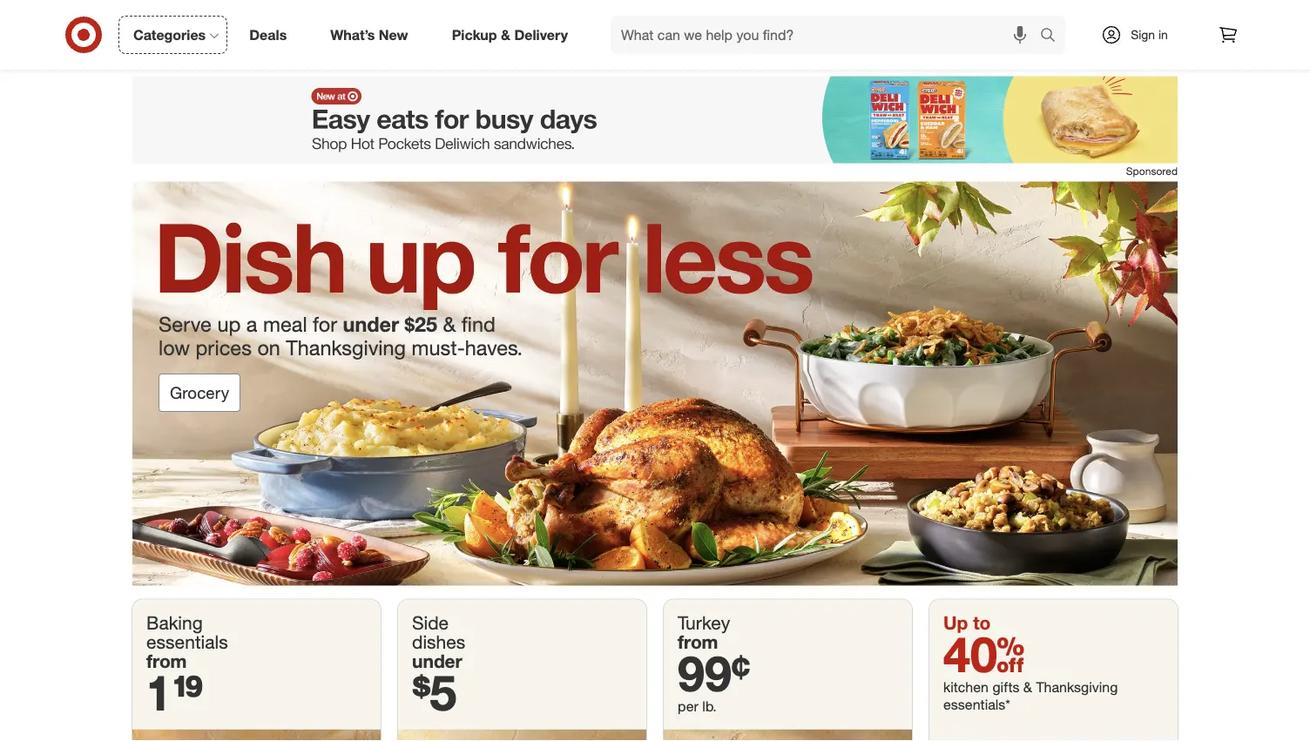 Task type: locate. For each thing, give the bounding box(es) containing it.
on
[[257, 336, 280, 361]]

0 vertical spatial thanksgiving
[[286, 336, 406, 361]]

1 vertical spatial &
[[443, 313, 456, 337]]

advertisement region
[[132, 76, 1178, 164]]

sponsored
[[1127, 164, 1178, 178]]

per lb.
[[678, 699, 717, 716]]

1 vertical spatial under
[[412, 651, 462, 673]]

pickup
[[452, 26, 497, 43]]

lb.
[[703, 699, 717, 716]]

0 horizontal spatial thanksgiving
[[286, 336, 406, 361]]

to
[[974, 613, 991, 635]]

pickup & delivery link
[[437, 16, 590, 54]]

what's new link
[[316, 16, 430, 54]]

per
[[678, 699, 699, 716]]

2 vertical spatial &
[[1024, 680, 1033, 697]]

essentials
[[146, 632, 228, 654]]

side dishes under
[[412, 613, 466, 673]]

40
[[944, 625, 1025, 684]]

What can we help you find? suggestions appear below search field
[[611, 16, 1045, 54]]

$25
[[405, 313, 437, 337]]

& right gifts
[[1024, 680, 1033, 697]]

1 horizontal spatial from
[[678, 632, 718, 654]]

1 horizontal spatial thanksgiving
[[1036, 680, 1118, 697]]

pickup & delivery
[[452, 26, 568, 43]]

under right for
[[343, 313, 399, 337]]

serve up a meal for under $25
[[159, 313, 437, 337]]

under down side
[[412, 651, 462, 673]]

19
[[172, 663, 204, 722]]

search
[[1033, 28, 1074, 45]]

1 horizontal spatial &
[[501, 26, 511, 43]]

& right $25 on the left of page
[[443, 313, 456, 337]]

low
[[159, 336, 190, 361]]

2 horizontal spatial &
[[1024, 680, 1033, 697]]

kitchen gifts & thanksgiving essentials*
[[944, 680, 1118, 714]]

categories link
[[119, 16, 228, 54]]

thanksgiving
[[286, 336, 406, 361], [1036, 680, 1118, 697]]

& inside the kitchen gifts & thanksgiving essentials*
[[1024, 680, 1033, 697]]

$5
[[412, 663, 457, 722]]

0 horizontal spatial &
[[443, 313, 456, 337]]

in
[[1159, 27, 1168, 42]]

from
[[678, 632, 718, 654], [146, 651, 187, 673]]

0 vertical spatial &
[[501, 26, 511, 43]]

categories
[[133, 26, 206, 43]]

1 vertical spatial thanksgiving
[[1036, 680, 1118, 697]]

thanksgiving inside the kitchen gifts & thanksgiving essentials*
[[1036, 680, 1118, 697]]

0 vertical spatial under
[[343, 313, 399, 337]]

serve
[[159, 313, 212, 337]]

& right pickup
[[501, 26, 511, 43]]

dish up for less image
[[132, 182, 1178, 587]]

new
[[379, 26, 408, 43]]

under inside side dishes under
[[412, 651, 462, 673]]

under
[[343, 313, 399, 337], [412, 651, 462, 673]]

1 horizontal spatial under
[[412, 651, 462, 673]]

thanksgiving right the 'on'
[[286, 336, 406, 361]]

baking essentials from
[[146, 613, 228, 673]]

up to
[[944, 613, 991, 635]]

thanksgiving right gifts
[[1036, 680, 1118, 697]]

&
[[501, 26, 511, 43], [443, 313, 456, 337], [1024, 680, 1033, 697]]

essentials*
[[944, 697, 1011, 714]]

0 horizontal spatial from
[[146, 651, 187, 673]]

meal
[[263, 313, 307, 337]]



Task type: vqa. For each thing, say whether or not it's contained in the screenshot.
9)'s 2
no



Task type: describe. For each thing, give the bounding box(es) containing it.
haves.
[[465, 336, 523, 361]]

find
[[462, 313, 496, 337]]

sign in link
[[1087, 16, 1196, 54]]

sign
[[1131, 27, 1156, 42]]

what's
[[330, 26, 375, 43]]

up
[[217, 313, 241, 337]]

& find low prices on thanksgiving must-haves.
[[159, 313, 523, 361]]

thanksgiving inside & find low prices on thanksgiving must-haves.
[[286, 336, 406, 361]]

must-
[[412, 336, 465, 361]]

turkey from
[[678, 613, 730, 654]]

what's new
[[330, 26, 408, 43]]

99¢
[[678, 644, 750, 703]]

baking
[[146, 613, 203, 635]]

from inside baking essentials from
[[146, 651, 187, 673]]

a
[[246, 313, 257, 337]]

& inside & find low prices on thanksgiving must-haves.
[[443, 313, 456, 337]]

prices
[[196, 336, 252, 361]]

kitchen
[[944, 680, 989, 697]]

side
[[412, 613, 449, 635]]

delivery
[[514, 26, 568, 43]]

0 horizontal spatial under
[[343, 313, 399, 337]]

search button
[[1033, 16, 1074, 58]]

up
[[944, 613, 968, 635]]

from inside turkey from
[[678, 632, 718, 654]]

for
[[313, 313, 337, 337]]

turkey
[[678, 613, 730, 635]]

1 19
[[146, 663, 204, 722]]

1
[[146, 663, 172, 722]]

sign in
[[1131, 27, 1168, 42]]

grocery button
[[159, 374, 241, 413]]

gifts
[[993, 680, 1020, 697]]

grocery
[[170, 383, 229, 403]]

dishes
[[412, 632, 466, 654]]

deals link
[[235, 16, 309, 54]]

deals
[[249, 26, 287, 43]]



